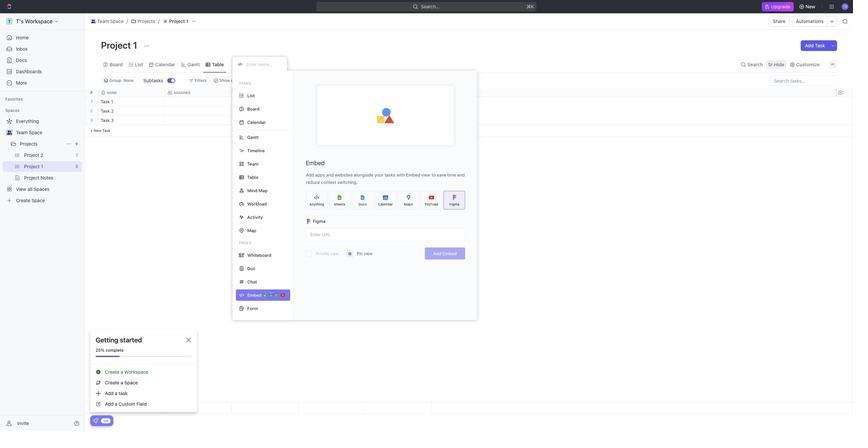 Task type: vqa. For each thing, say whether or not it's contained in the screenshot.
user group Icon
yes



Task type: describe. For each thing, give the bounding box(es) containing it.
add a task
[[105, 391, 128, 397]]

project 1 link
[[161, 17, 190, 25]]

docs link
[[3, 55, 82, 66]]

set priority element for 3
[[364, 116, 374, 126]]

space inside sidebar navigation
[[29, 130, 42, 135]]

set priority image
[[364, 116, 374, 126]]

set priority element for 2
[[364, 107, 374, 117]]

task 3
[[101, 118, 114, 123]]

board inside 'link'
[[110, 62, 123, 67]]

create a workspace
[[105, 370, 148, 375]]

automations button
[[793, 16, 828, 26]]

add for add apps and websites alongside your tasks with embed view to save time and reduce context switching.
[[306, 172, 314, 178]]

timeline
[[247, 148, 265, 153]]

1 vertical spatial gantt
[[247, 135, 259, 140]]

to do cell for task 3
[[232, 116, 298, 125]]

1 / from the left
[[127, 18, 128, 24]]

1 horizontal spatial team space
[[97, 18, 124, 24]]

new for new task
[[94, 128, 101, 133]]

table link
[[211, 60, 224, 69]]

pages
[[239, 241, 251, 245]]

1 vertical spatial calendar
[[247, 120, 266, 125]]

your
[[375, 172, 384, 178]]

to do for ‎task 2
[[236, 109, 248, 113]]

a for space
[[121, 380, 123, 386]]

1 vertical spatial project
[[101, 40, 131, 51]]

2 horizontal spatial space
[[124, 380, 138, 386]]

do for ‎task 2
[[242, 109, 248, 113]]

1 2 3
[[91, 99, 93, 122]]

‎task 2
[[101, 108, 114, 114]]

add embed button
[[425, 248, 466, 260]]

create for create a workspace
[[105, 370, 119, 375]]

share button
[[769, 16, 790, 27]]

0 horizontal spatial table
[[212, 62, 224, 67]]

tasks
[[385, 172, 396, 178]]

press space to select this row. row containing ‎task 1
[[98, 97, 432, 107]]

youtube
[[425, 202, 439, 206]]

activity
[[247, 215, 263, 220]]

add for add a task
[[105, 391, 114, 397]]

2 / from the left
[[158, 18, 160, 24]]

whiteboard
[[247, 253, 272, 258]]

view button
[[232, 60, 254, 69]]

new task
[[94, 128, 111, 133]]

Search tasks... text field
[[771, 76, 837, 86]]

task inside press space to select this row. row
[[101, 118, 110, 123]]

view button
[[232, 57, 254, 72]]

create a space
[[105, 380, 138, 386]]

add for add task
[[806, 43, 814, 48]]

inbox link
[[3, 44, 82, 54]]

2 vertical spatial calendar
[[378, 202, 393, 206]]

websites
[[335, 172, 353, 178]]

press space to select this row. row containing ‎task 2
[[98, 106, 432, 117]]

row group containing ‎task 1
[[98, 97, 432, 137]]

0 vertical spatial project
[[169, 18, 185, 24]]

#
[[90, 90, 93, 95]]

task for new task
[[103, 128, 111, 133]]

view for pin view
[[364, 251, 373, 256]]

mind
[[247, 188, 258, 193]]

3 inside press space to select this row. row
[[111, 118, 114, 123]]

workspace
[[124, 370, 148, 375]]

a for task
[[115, 391, 117, 397]]

press space to select this row. row containing task 3
[[98, 116, 432, 126]]

user group image inside sidebar navigation
[[7, 131, 12, 135]]

0 horizontal spatial calendar
[[155, 62, 175, 67]]

25%
[[96, 348, 105, 353]]

row inside grid
[[98, 89, 432, 97]]

started
[[120, 337, 142, 344]]

calendar link
[[154, 60, 175, 69]]

1 horizontal spatial team
[[97, 18, 109, 24]]

‎task for ‎task 1
[[101, 99, 110, 104]]

set priority image
[[364, 107, 374, 117]]

time
[[448, 172, 456, 178]]

doc
[[247, 266, 256, 271]]

pin
[[357, 251, 363, 256]]

row group containing 1 2 3
[[85, 97, 98, 137]]

task
[[119, 391, 128, 397]]

onboarding checklist button image
[[93, 419, 98, 424]]

invite
[[17, 421, 29, 426]]

gantt link
[[186, 60, 200, 69]]

add for add a custom field
[[105, 402, 114, 407]]

search
[[748, 62, 763, 67]]

sheets
[[334, 202, 346, 206]]

home
[[16, 35, 29, 40]]

anything
[[310, 202, 324, 206]]

reduce
[[306, 180, 320, 185]]

0 vertical spatial team space link
[[89, 17, 125, 25]]

0 vertical spatial space
[[110, 18, 124, 24]]

add for add embed
[[433, 251, 442, 256]]

1/4
[[103, 419, 108, 423]]

1 horizontal spatial table
[[247, 175, 259, 180]]

grid containing ‎task 1
[[85, 89, 854, 414]]

press space to select this row. row containing 1
[[85, 97, 98, 106]]

embed inside button
[[443, 251, 457, 256]]

show
[[220, 78, 230, 83]]

maps
[[404, 202, 413, 206]]

inbox
[[16, 46, 28, 52]]

0 vertical spatial gantt
[[188, 62, 200, 67]]

add apps and websites alongside your tasks with embed view to save time and reduce context switching.
[[306, 172, 465, 185]]

context
[[321, 180, 336, 185]]

1 horizontal spatial board
[[247, 106, 260, 112]]

private view
[[316, 251, 339, 256]]

2 for ‎task
[[111, 108, 114, 114]]

press space to select this row. row containing 2
[[85, 106, 98, 116]]

team inside sidebar navigation
[[16, 130, 28, 135]]

view
[[241, 62, 252, 67]]

hide
[[775, 62, 785, 67]]

show closed button
[[211, 77, 247, 85]]

25% complete
[[96, 348, 124, 353]]

to for ‎task 2
[[236, 109, 241, 113]]

chat
[[247, 279, 257, 285]]

spaces
[[5, 108, 19, 113]]

upgrade link
[[763, 2, 794, 11]]

favorites button
[[3, 95, 26, 103]]

add a custom field
[[105, 402, 147, 407]]

private
[[316, 251, 329, 256]]

add task
[[806, 43, 826, 48]]



Task type: locate. For each thing, give the bounding box(es) containing it.
0 vertical spatial projects
[[138, 18, 155, 24]]

customize
[[797, 62, 820, 67]]

1 horizontal spatial new
[[806, 4, 816, 9]]

0 horizontal spatial project
[[101, 40, 131, 51]]

with
[[397, 172, 405, 178]]

1 vertical spatial new
[[94, 128, 101, 133]]

tree
[[3, 116, 82, 206]]

0 vertical spatial map
[[259, 188, 268, 193]]

0 vertical spatial projects link
[[129, 17, 157, 25]]

row
[[98, 89, 432, 97]]

figma right youtube
[[450, 202, 460, 206]]

a for custom
[[115, 402, 117, 407]]

add task button
[[802, 40, 830, 51]]

calendar
[[155, 62, 175, 67], [247, 120, 266, 125], [378, 202, 393, 206]]

1 horizontal spatial list
[[247, 93, 255, 98]]

do down tasks
[[242, 109, 248, 113]]

add embed
[[433, 251, 457, 256]]

create for create a space
[[105, 380, 119, 386]]

0 horizontal spatial gantt
[[188, 62, 200, 67]]

1 horizontal spatial 2
[[111, 108, 114, 114]]

0 horizontal spatial new
[[94, 128, 101, 133]]

workload
[[247, 201, 267, 207]]

2 horizontal spatial view
[[422, 172, 431, 178]]

getting started
[[96, 337, 142, 344]]

2 vertical spatial to
[[432, 172, 436, 178]]

team space inside tree
[[16, 130, 42, 135]]

1 horizontal spatial gantt
[[247, 135, 259, 140]]

1 vertical spatial team space link
[[16, 127, 81, 138]]

1 vertical spatial map
[[247, 228, 256, 233]]

1 horizontal spatial user group image
[[91, 20, 95, 23]]

row group
[[85, 97, 98, 137], [98, 97, 432, 137], [837, 97, 853, 137], [837, 403, 853, 414]]

a up the create a space
[[121, 370, 123, 375]]

a
[[121, 370, 123, 375], [121, 380, 123, 386], [115, 391, 117, 397], [115, 402, 117, 407]]

Enter name... field
[[246, 61, 282, 67]]

3 down ‎task 2
[[111, 118, 114, 123]]

1 vertical spatial to do
[[236, 118, 248, 123]]

task up customize
[[816, 43, 826, 48]]

to do for task 3
[[236, 118, 248, 123]]

0 vertical spatial to do cell
[[232, 106, 298, 115]]

0 horizontal spatial map
[[247, 228, 256, 233]]

2 vertical spatial embed
[[443, 251, 457, 256]]

board down tasks
[[247, 106, 260, 112]]

create up add a task
[[105, 380, 119, 386]]

1 horizontal spatial project
[[169, 18, 185, 24]]

new button
[[797, 1, 820, 12]]

1 horizontal spatial view
[[364, 251, 373, 256]]

show closed
[[220, 78, 244, 83]]

2 horizontal spatial calendar
[[378, 202, 393, 206]]

to inside add apps and websites alongside your tasks with embed view to save time and reduce context switching.
[[432, 172, 436, 178]]

0 horizontal spatial user group image
[[7, 131, 12, 135]]

1 vertical spatial list
[[247, 93, 255, 98]]

0 horizontal spatial figma
[[313, 219, 326, 224]]

1 vertical spatial team space
[[16, 130, 42, 135]]

gantt up timeline
[[247, 135, 259, 140]]

2 to do cell from the top
[[232, 116, 298, 125]]

mind map
[[247, 188, 268, 193]]

to do cell for ‎task 2
[[232, 106, 298, 115]]

add
[[806, 43, 814, 48], [306, 172, 314, 178], [433, 251, 442, 256], [105, 391, 114, 397], [105, 402, 114, 407]]

save
[[437, 172, 446, 178]]

2 create from the top
[[105, 380, 119, 386]]

do for task 3
[[242, 118, 248, 123]]

1 vertical spatial to do cell
[[232, 116, 298, 125]]

task down ‎task 2
[[101, 118, 110, 123]]

tasks
[[239, 81, 251, 85]]

docs right the sheets
[[359, 202, 367, 206]]

1 vertical spatial projects link
[[20, 139, 63, 149]]

figma
[[450, 202, 460, 206], [313, 219, 326, 224]]

and up context
[[326, 172, 334, 178]]

tree containing team space
[[3, 116, 82, 206]]

projects
[[138, 18, 155, 24], [20, 141, 38, 147]]

getting
[[96, 337, 118, 344]]

0 horizontal spatial projects
[[20, 141, 38, 147]]

2 and from the left
[[458, 172, 465, 178]]

2 to do from the top
[[236, 118, 248, 123]]

view for private view
[[330, 251, 339, 256]]

1 vertical spatial figma
[[313, 219, 326, 224]]

new for new
[[806, 4, 816, 9]]

0 vertical spatial create
[[105, 370, 119, 375]]

2 horizontal spatial embed
[[443, 251, 457, 256]]

1 inside 1 2 3
[[91, 99, 93, 104]]

0 horizontal spatial projects link
[[20, 139, 63, 149]]

calendar up timeline
[[247, 120, 266, 125]]

1 horizontal spatial embed
[[406, 172, 420, 178]]

gantt left table link on the left top of page
[[188, 62, 200, 67]]

field
[[137, 402, 147, 407]]

0 vertical spatial user group image
[[91, 20, 95, 23]]

2 inside press space to select this row. row
[[111, 108, 114, 114]]

0 vertical spatial new
[[806, 4, 816, 9]]

do up timeline
[[242, 118, 248, 123]]

1 horizontal spatial projects
[[138, 18, 155, 24]]

customize button
[[788, 60, 822, 69]]

0 horizontal spatial list
[[135, 62, 143, 67]]

do
[[242, 109, 248, 113], [242, 118, 248, 123]]

0 vertical spatial embed
[[306, 160, 325, 167]]

close image
[[186, 338, 191, 343]]

create
[[105, 370, 119, 375], [105, 380, 119, 386]]

1 horizontal spatial projects link
[[129, 17, 157, 25]]

team space link
[[89, 17, 125, 25], [16, 127, 81, 138]]

switching.
[[338, 180, 358, 185]]

0 vertical spatial to do
[[236, 109, 248, 113]]

press space to select this row. row
[[85, 97, 98, 106], [98, 97, 432, 107], [85, 106, 98, 116], [98, 106, 432, 117], [85, 116, 98, 125], [98, 116, 432, 126], [98, 403, 432, 414]]

view right 'private'
[[330, 251, 339, 256]]

3
[[111, 118, 114, 123], [91, 118, 93, 122]]

tree inside sidebar navigation
[[3, 116, 82, 206]]

new down 'task 3' in the left top of the page
[[94, 128, 101, 133]]

embed
[[306, 160, 325, 167], [406, 172, 420, 178], [443, 251, 457, 256]]

list down tasks
[[247, 93, 255, 98]]

subtasks button
[[141, 75, 168, 86]]

projects link
[[129, 17, 157, 25], [20, 139, 63, 149]]

3 left 'task 3' in the left top of the page
[[91, 118, 93, 122]]

projects inside tree
[[20, 141, 38, 147]]

0 horizontal spatial 3
[[91, 118, 93, 122]]

0 horizontal spatial embed
[[306, 160, 325, 167]]

1 horizontal spatial calendar
[[247, 120, 266, 125]]

and right the time
[[458, 172, 465, 178]]

1 vertical spatial space
[[29, 130, 42, 135]]

project 1
[[169, 18, 188, 24], [101, 40, 140, 51]]

1 vertical spatial user group image
[[7, 131, 12, 135]]

alongside
[[354, 172, 374, 178]]

1 vertical spatial team
[[16, 130, 28, 135]]

pin view
[[357, 251, 373, 256]]

1 horizontal spatial project 1
[[169, 18, 188, 24]]

sidebar navigation
[[0, 13, 85, 432]]

a up task
[[121, 380, 123, 386]]

2 inside 1 2 3
[[91, 109, 93, 113]]

1 vertical spatial task
[[101, 118, 110, 123]]

1 vertical spatial embed
[[406, 172, 420, 178]]

2 ‎task from the top
[[101, 108, 110, 114]]

⌘k
[[527, 4, 535, 9]]

create up the create a space
[[105, 370, 119, 375]]

1 create from the top
[[105, 370, 119, 375]]

0 horizontal spatial board
[[110, 62, 123, 67]]

2 horizontal spatial team
[[247, 161, 259, 167]]

2 left ‎task 2
[[91, 109, 93, 113]]

0 horizontal spatial and
[[326, 172, 334, 178]]

figma down anything
[[313, 219, 326, 224]]

1 and from the left
[[326, 172, 334, 178]]

0 horizontal spatial view
[[330, 251, 339, 256]]

upgrade
[[772, 4, 791, 9]]

subtasks
[[143, 78, 163, 83]]

and
[[326, 172, 334, 178], [458, 172, 465, 178]]

‎task for ‎task 2
[[101, 108, 110, 114]]

2 vertical spatial team
[[247, 161, 259, 167]]

table up show
[[212, 62, 224, 67]]

closed
[[231, 78, 244, 83]]

0 vertical spatial board
[[110, 62, 123, 67]]

dashboards
[[16, 69, 42, 74]]

1 horizontal spatial /
[[158, 18, 160, 24]]

dashboards link
[[3, 66, 82, 77]]

map down activity
[[247, 228, 256, 233]]

docs inside sidebar navigation
[[16, 57, 27, 63]]

gantt
[[188, 62, 200, 67], [247, 135, 259, 140]]

list link
[[134, 60, 143, 69]]

2 for 1
[[91, 109, 93, 113]]

view left save
[[422, 172, 431, 178]]

to do
[[236, 109, 248, 113], [236, 118, 248, 123]]

user group image
[[91, 20, 95, 23], [7, 131, 12, 135]]

1 horizontal spatial and
[[458, 172, 465, 178]]

0 vertical spatial task
[[816, 43, 826, 48]]

set priority element
[[364, 107, 374, 117], [364, 116, 374, 126]]

complete
[[106, 348, 124, 353]]

1 vertical spatial project 1
[[101, 40, 140, 51]]

1 vertical spatial ‎task
[[101, 108, 110, 114]]

0 vertical spatial project 1
[[169, 18, 188, 24]]

1 vertical spatial to
[[236, 118, 241, 123]]

table up "mind"
[[247, 175, 259, 180]]

task down 'task 3' in the left top of the page
[[103, 128, 111, 133]]

1 vertical spatial create
[[105, 380, 119, 386]]

1 horizontal spatial 3
[[111, 118, 114, 123]]

task inside add task button
[[816, 43, 826, 48]]

press space to select this row. row containing 3
[[85, 116, 98, 125]]

search button
[[739, 60, 765, 69]]

hide button
[[767, 60, 787, 69]]

board
[[110, 62, 123, 67], [247, 106, 260, 112]]

apps
[[315, 172, 325, 178]]

custom
[[119, 402, 135, 407]]

task for add task
[[816, 43, 826, 48]]

calendar up subtasks button
[[155, 62, 175, 67]]

2 vertical spatial space
[[124, 380, 138, 386]]

view inside add apps and websites alongside your tasks with embed view to save time and reduce context switching.
[[422, 172, 431, 178]]

to do cell
[[232, 106, 298, 115], [232, 116, 298, 125]]

0 horizontal spatial team space link
[[16, 127, 81, 138]]

list inside list "link"
[[135, 62, 143, 67]]

0 vertical spatial team
[[97, 18, 109, 24]]

new inside grid
[[94, 128, 101, 133]]

0 vertical spatial to
[[236, 109, 241, 113]]

search...
[[421, 4, 440, 9]]

a left task
[[115, 391, 117, 397]]

‎task down ‎task 1
[[101, 108, 110, 114]]

1 horizontal spatial figma
[[450, 202, 460, 206]]

2 set priority element from the top
[[364, 116, 374, 126]]

1 horizontal spatial team space link
[[89, 17, 125, 25]]

1 do from the top
[[242, 109, 248, 113]]

1 vertical spatial board
[[247, 106, 260, 112]]

2 up 'task 3' in the left top of the page
[[111, 108, 114, 114]]

1 vertical spatial projects
[[20, 141, 38, 147]]

‎task
[[101, 99, 110, 104], [101, 108, 110, 114]]

board link
[[108, 60, 123, 69]]

‎task 1
[[101, 99, 113, 104]]

0 horizontal spatial team
[[16, 130, 28, 135]]

automations
[[797, 18, 824, 24]]

grid
[[85, 89, 854, 414]]

to
[[236, 109, 241, 113], [236, 118, 241, 123], [432, 172, 436, 178]]

0 horizontal spatial project 1
[[101, 40, 140, 51]]

1 vertical spatial table
[[247, 175, 259, 180]]

table
[[212, 62, 224, 67], [247, 175, 259, 180]]

0 vertical spatial list
[[135, 62, 143, 67]]

Enter URL text field
[[306, 229, 465, 241]]

1 horizontal spatial docs
[[359, 202, 367, 206]]

2 do from the top
[[242, 118, 248, 123]]

project
[[169, 18, 185, 24], [101, 40, 131, 51]]

add inside add apps and websites alongside your tasks with embed view to save time and reduce context switching.
[[306, 172, 314, 178]]

map right "mind"
[[259, 188, 268, 193]]

0 horizontal spatial /
[[127, 18, 128, 24]]

favorites
[[5, 97, 23, 102]]

1 horizontal spatial map
[[259, 188, 268, 193]]

0 horizontal spatial team space
[[16, 130, 42, 135]]

share
[[773, 18, 786, 24]]

home link
[[3, 32, 82, 43]]

a down add a task
[[115, 402, 117, 407]]

cell
[[165, 97, 232, 106], [232, 97, 298, 106], [298, 97, 365, 106], [165, 106, 232, 115], [298, 106, 365, 115], [165, 116, 232, 125], [298, 116, 365, 125]]

onboarding checklist button element
[[93, 419, 98, 424]]

task
[[816, 43, 826, 48], [101, 118, 110, 123], [103, 128, 111, 133]]

a for workspace
[[121, 370, 123, 375]]

1 to do from the top
[[236, 109, 248, 113]]

new inside button
[[806, 4, 816, 9]]

docs down the inbox
[[16, 57, 27, 63]]

user group image inside team space link
[[91, 20, 95, 23]]

form
[[247, 306, 258, 311]]

docs
[[16, 57, 27, 63], [359, 202, 367, 206]]

calendar left maps
[[378, 202, 393, 206]]

0 vertical spatial docs
[[16, 57, 27, 63]]

to for task 3
[[236, 118, 241, 123]]

team space
[[97, 18, 124, 24], [16, 130, 42, 135]]

0 horizontal spatial space
[[29, 130, 42, 135]]

embed inside add apps and websites alongside your tasks with embed view to save time and reduce context switching.
[[406, 172, 420, 178]]

new up automations
[[806, 4, 816, 9]]

view right pin
[[364, 251, 373, 256]]

0 vertical spatial do
[[242, 109, 248, 113]]

board left list "link"
[[110, 62, 123, 67]]

‎task up ‎task 2
[[101, 99, 110, 104]]

1 set priority element from the top
[[364, 107, 374, 117]]

list up subtasks button
[[135, 62, 143, 67]]

1 ‎task from the top
[[101, 99, 110, 104]]

0 horizontal spatial 2
[[91, 109, 93, 113]]

0 vertical spatial ‎task
[[101, 99, 110, 104]]

list
[[135, 62, 143, 67], [247, 93, 255, 98]]

team
[[97, 18, 109, 24], [16, 130, 28, 135], [247, 161, 259, 167]]

1 horizontal spatial space
[[110, 18, 124, 24]]

/
[[127, 18, 128, 24], [158, 18, 160, 24]]

1 to do cell from the top
[[232, 106, 298, 115]]



